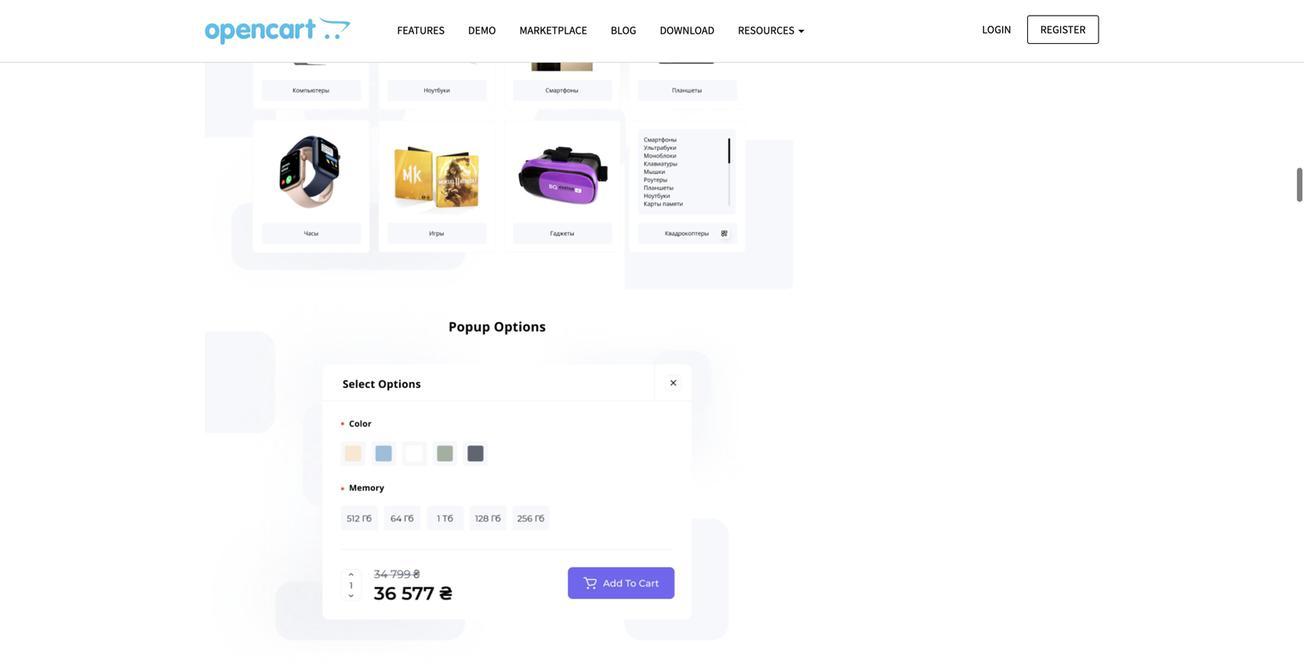Task type: describe. For each thing, give the bounding box(es) containing it.
blog
[[611, 23, 636, 37]]

demo link
[[456, 16, 508, 44]]

register
[[1041, 22, 1086, 36]]

opencart - chameleon - responsive & multipurpose template + quick start image
[[205, 16, 350, 45]]

login link
[[969, 15, 1025, 44]]

features
[[397, 23, 445, 37]]

blog link
[[599, 16, 648, 44]]

download
[[660, 23, 715, 37]]

download link
[[648, 16, 726, 44]]

register link
[[1027, 15, 1099, 44]]

marketplace link
[[508, 16, 599, 44]]



Task type: locate. For each thing, give the bounding box(es) containing it.
resources link
[[726, 16, 816, 44]]

login
[[982, 22, 1011, 36]]

demo
[[468, 23, 496, 37]]

resources
[[738, 23, 797, 37]]

marketplace
[[520, 23, 587, 37]]

features link
[[385, 16, 456, 44]]



Task type: vqa. For each thing, say whether or not it's contained in the screenshot.
Resources
yes



